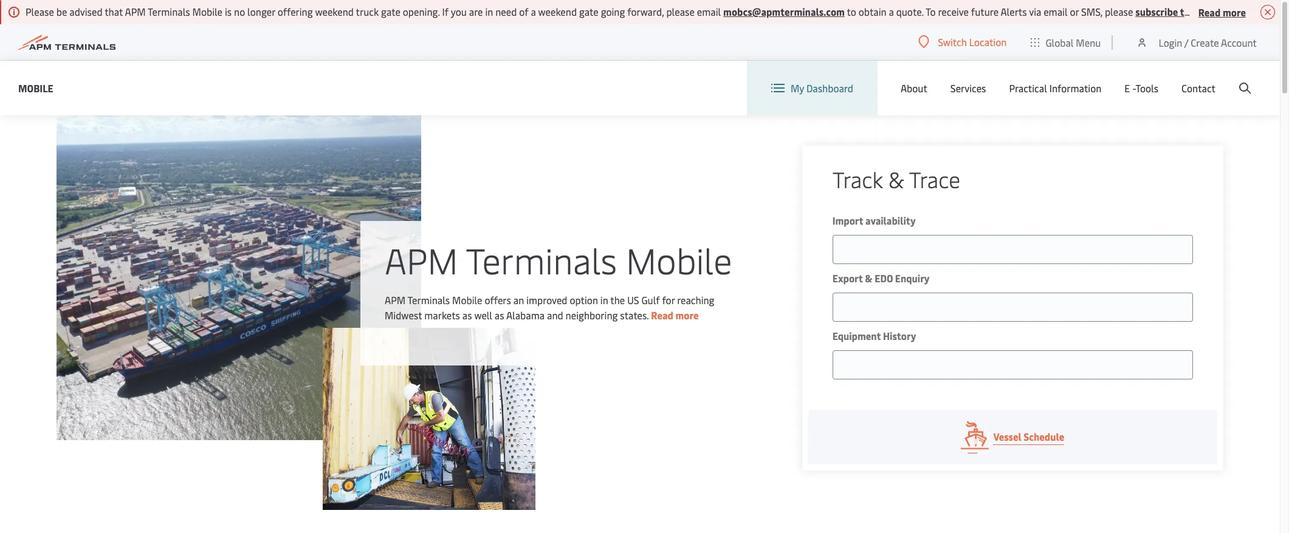 Task type: locate. For each thing, give the bounding box(es) containing it.
e -tools button
[[1125, 61, 1159, 116]]

weekend left truck
[[315, 5, 354, 18]]

0 vertical spatial read more
[[1199, 5, 1247, 19]]

1 horizontal spatial please
[[1106, 5, 1134, 18]]

terminals inside apm terminals mobile offers an improved option in the us gulf for reaching midwest markets as well as alabama and neighboring states.
[[408, 293, 450, 307]]

1 horizontal spatial as
[[495, 309, 504, 322]]

1 alerts from the left
[[1001, 5, 1028, 18]]

1 a from the left
[[531, 5, 536, 18]]

track & trace
[[833, 164, 961, 194]]

alerts left close alert image
[[1234, 5, 1261, 18]]

mobile secondary image
[[323, 328, 536, 511]]

0 horizontal spatial email
[[697, 5, 721, 18]]

apm terminals mobile
[[385, 236, 733, 284]]

switch
[[938, 35, 967, 49]]

1 to from the left
[[847, 5, 857, 18]]

global menu button
[[1019, 24, 1114, 61]]

2 horizontal spatial terminals
[[466, 236, 617, 284]]

a right "of"
[[531, 5, 536, 18]]

as
[[463, 309, 472, 322], [495, 309, 504, 322]]

0 vertical spatial more
[[1223, 5, 1247, 19]]

0 horizontal spatial a
[[531, 5, 536, 18]]

mobile
[[193, 5, 223, 18], [18, 81, 53, 95], [626, 236, 733, 284], [452, 293, 483, 307]]

more inside button
[[1223, 5, 1247, 19]]

practical information button
[[1010, 61, 1102, 116]]

read more
[[1199, 5, 1247, 19], [652, 309, 699, 322]]

read more for read more button
[[1199, 5, 1247, 19]]

2 to from the left
[[1181, 5, 1191, 18]]

.
[[1261, 5, 1263, 18]]

1 horizontal spatial in
[[601, 293, 609, 307]]

apm for apm terminals mobile
[[385, 236, 458, 284]]

in left the the
[[601, 293, 609, 307]]

1 horizontal spatial alerts
[[1234, 5, 1261, 18]]

2 gate from the left
[[580, 5, 599, 18]]

& left "edo"
[[865, 272, 873, 285]]

terminals
[[148, 5, 190, 18], [466, 236, 617, 284], [408, 293, 450, 307]]

if
[[442, 5, 449, 18]]

1 gate from the left
[[381, 5, 401, 18]]

read more for read more 'link'
[[652, 309, 699, 322]]

1 horizontal spatial more
[[1223, 5, 1247, 19]]

improved
[[527, 293, 568, 307]]

0 horizontal spatial more
[[676, 309, 699, 322]]

0 horizontal spatial read
[[652, 309, 674, 322]]

edo
[[875, 272, 893, 285]]

services
[[951, 81, 987, 95]]

subscribe to terminal alerts link
[[1136, 5, 1261, 18]]

equipment history
[[833, 330, 917, 343]]

1 horizontal spatial &
[[889, 164, 905, 194]]

read more down for
[[652, 309, 699, 322]]

gate right truck
[[381, 5, 401, 18]]

the
[[611, 293, 625, 307]]

email
[[697, 5, 721, 18], [1044, 5, 1068, 18]]

terminals for apm terminals mobile offers an improved option in the us gulf for reaching midwest markets as well as alabama and neighboring states.
[[408, 293, 450, 307]]

-
[[1133, 81, 1136, 95]]

1 horizontal spatial gate
[[580, 5, 599, 18]]

0 horizontal spatial to
[[847, 5, 857, 18]]

close alert image
[[1261, 5, 1276, 19]]

a right the obtain
[[889, 5, 894, 18]]

more left .
[[1223, 5, 1247, 19]]

to left terminal
[[1181, 5, 1191, 18]]

1 horizontal spatial a
[[889, 5, 894, 18]]

1 vertical spatial more
[[676, 309, 699, 322]]

terminals right that
[[148, 5, 190, 18]]

1 vertical spatial read more
[[652, 309, 699, 322]]

apm
[[125, 5, 146, 18], [385, 236, 458, 284], [385, 293, 406, 307]]

more
[[1223, 5, 1247, 19], [676, 309, 699, 322]]

in
[[486, 5, 493, 18], [601, 293, 609, 307]]

weekend
[[315, 5, 354, 18], [539, 5, 577, 18]]

0 horizontal spatial as
[[463, 309, 472, 322]]

2 as from the left
[[495, 309, 504, 322]]

e
[[1125, 81, 1131, 95]]

0 horizontal spatial gate
[[381, 5, 401, 18]]

2 please from the left
[[1106, 5, 1134, 18]]

1 vertical spatial apm
[[385, 236, 458, 284]]

states.
[[620, 309, 649, 322]]

terminals up "improved"
[[466, 236, 617, 284]]

1 vertical spatial &
[[865, 272, 873, 285]]

read down for
[[652, 309, 674, 322]]

2 vertical spatial apm
[[385, 293, 406, 307]]

is
[[225, 5, 232, 18]]

0 vertical spatial in
[[486, 5, 493, 18]]

global menu
[[1046, 36, 1102, 49]]

alerts left via
[[1001, 5, 1028, 18]]

please right sms,
[[1106, 5, 1134, 18]]

schedule
[[1024, 431, 1065, 444]]

login / create account link
[[1137, 24, 1258, 60]]

practical
[[1010, 81, 1048, 95]]

1 horizontal spatial to
[[1181, 5, 1191, 18]]

as left 'well'
[[463, 309, 472, 322]]

as down offers
[[495, 309, 504, 322]]

read inside button
[[1199, 5, 1221, 19]]

alerts
[[1001, 5, 1028, 18], [1234, 5, 1261, 18]]

need
[[496, 5, 517, 18]]

please
[[667, 5, 695, 18], [1106, 5, 1134, 18]]

1 vertical spatial terminals
[[466, 236, 617, 284]]

1 vertical spatial read
[[652, 309, 674, 322]]

read
[[1199, 5, 1221, 19], [652, 309, 674, 322]]

0 horizontal spatial weekend
[[315, 5, 354, 18]]

weekend right "of"
[[539, 5, 577, 18]]

xin da yang zhou  docked at apm terminals mobile image
[[57, 116, 421, 441]]

advised
[[69, 5, 103, 18]]

please right forward,
[[667, 5, 695, 18]]

us
[[628, 293, 639, 307]]

read up login / create account
[[1199, 5, 1221, 19]]

history
[[884, 330, 917, 343]]

gate left going
[[580, 5, 599, 18]]

0 horizontal spatial alerts
[[1001, 5, 1028, 18]]

that
[[105, 5, 123, 18]]

terminals up markets
[[408, 293, 450, 307]]

subscribe
[[1136, 5, 1179, 18]]

about button
[[901, 61, 928, 116]]

apm inside apm terminals mobile offers an improved option in the us gulf for reaching midwest markets as well as alabama and neighboring states.
[[385, 293, 406, 307]]

are
[[469, 5, 483, 18]]

forward,
[[628, 5, 664, 18]]

1 horizontal spatial read
[[1199, 5, 1221, 19]]

a
[[531, 5, 536, 18], [889, 5, 894, 18]]

e -tools
[[1125, 81, 1159, 95]]

1 horizontal spatial terminals
[[408, 293, 450, 307]]

1 vertical spatial in
[[601, 293, 609, 307]]

more down reaching
[[676, 309, 699, 322]]

and
[[547, 309, 564, 322]]

midwest
[[385, 309, 422, 322]]

1 email from the left
[[697, 5, 721, 18]]

1 weekend from the left
[[315, 5, 354, 18]]

contact button
[[1182, 61, 1216, 116]]

1 horizontal spatial email
[[1044, 5, 1068, 18]]

& left trace on the right top of the page
[[889, 164, 905, 194]]

read more up login / create account
[[1199, 5, 1247, 19]]

to left the obtain
[[847, 5, 857, 18]]

& for edo
[[865, 272, 873, 285]]

alabama
[[507, 309, 545, 322]]

0 horizontal spatial please
[[667, 5, 695, 18]]

0 horizontal spatial read more
[[652, 309, 699, 322]]

2 weekend from the left
[[539, 5, 577, 18]]

gate
[[381, 5, 401, 18], [580, 5, 599, 18]]

1 horizontal spatial weekend
[[539, 5, 577, 18]]

0 vertical spatial read
[[1199, 5, 1221, 19]]

0 horizontal spatial &
[[865, 272, 873, 285]]

2 vertical spatial terminals
[[408, 293, 450, 307]]

&
[[889, 164, 905, 194], [865, 272, 873, 285]]

in right are
[[486, 5, 493, 18]]

1 horizontal spatial read more
[[1199, 5, 1247, 19]]

well
[[475, 309, 493, 322]]

0 vertical spatial &
[[889, 164, 905, 194]]

0 horizontal spatial terminals
[[148, 5, 190, 18]]



Task type: describe. For each thing, give the bounding box(es) containing it.
login
[[1159, 36, 1183, 49]]

2 email from the left
[[1044, 5, 1068, 18]]

& for trace
[[889, 164, 905, 194]]

export
[[833, 272, 863, 285]]

opening.
[[403, 5, 440, 18]]

for
[[663, 293, 675, 307]]

option
[[570, 293, 598, 307]]

more for read more 'link'
[[676, 309, 699, 322]]

you
[[451, 5, 467, 18]]

more for read more button
[[1223, 5, 1247, 19]]

read more link
[[652, 309, 699, 322]]

trace
[[910, 164, 961, 194]]

be
[[56, 5, 67, 18]]

1 please from the left
[[667, 5, 695, 18]]

2 alerts from the left
[[1234, 5, 1261, 18]]

truck
[[356, 5, 379, 18]]

longer
[[248, 5, 275, 18]]

terminals for apm terminals mobile
[[466, 236, 617, 284]]

offers
[[485, 293, 511, 307]]

my
[[791, 81, 805, 95]]

about
[[901, 81, 928, 95]]

an
[[514, 293, 524, 307]]

login / create account
[[1159, 36, 1258, 49]]

apm for apm terminals mobile offers an improved option in the us gulf for reaching midwest markets as well as alabama and neighboring states.
[[385, 293, 406, 307]]

switch location
[[938, 35, 1007, 49]]

import
[[833, 214, 864, 227]]

please
[[26, 5, 54, 18]]

2 a from the left
[[889, 5, 894, 18]]

mobcs@apmterminals.com
[[724, 5, 845, 18]]

0 vertical spatial terminals
[[148, 5, 190, 18]]

import availability
[[833, 214, 916, 227]]

equipment
[[833, 330, 881, 343]]

sms,
[[1082, 5, 1103, 18]]

vessel schedule
[[994, 431, 1065, 444]]

reaching
[[678, 293, 715, 307]]

future
[[972, 5, 999, 18]]

1 as from the left
[[463, 309, 472, 322]]

vessel schedule link
[[809, 410, 1218, 465]]

read more button
[[1199, 4, 1247, 19]]

of
[[519, 5, 529, 18]]

receive
[[939, 5, 969, 18]]

practical information
[[1010, 81, 1102, 95]]

dashboard
[[807, 81, 854, 95]]

mobcs@apmterminals.com link
[[724, 5, 845, 18]]

location
[[970, 35, 1007, 49]]

global
[[1046, 36, 1074, 49]]

menu
[[1077, 36, 1102, 49]]

export & edo enquiry
[[833, 272, 930, 285]]

no
[[234, 5, 245, 18]]

in inside apm terminals mobile offers an improved option in the us gulf for reaching midwest markets as well as alabama and neighboring states.
[[601, 293, 609, 307]]

0 vertical spatial apm
[[125, 5, 146, 18]]

mobile link
[[18, 81, 53, 96]]

/
[[1185, 36, 1189, 49]]

or
[[1071, 5, 1080, 18]]

markets
[[425, 309, 460, 322]]

vessel
[[994, 431, 1022, 444]]

mobile inside apm terminals mobile offers an improved option in the us gulf for reaching midwest markets as well as alabama and neighboring states.
[[452, 293, 483, 307]]

enquiry
[[896, 272, 930, 285]]

please be advised that apm terminals mobile is no longer offering weekend truck gate opening. if you are in need of a weekend gate going forward, please email mobcs@apmterminals.com to obtain a quote. to receive future alerts via email or sms, please subscribe to terminal alerts .
[[26, 5, 1263, 18]]

quote. to
[[897, 5, 936, 18]]

information
[[1050, 81, 1102, 95]]

availability
[[866, 214, 916, 227]]

switch location button
[[919, 35, 1007, 49]]

services button
[[951, 61, 987, 116]]

offering
[[278, 5, 313, 18]]

obtain
[[859, 5, 887, 18]]

contact
[[1182, 81, 1216, 95]]

read for read more button
[[1199, 5, 1221, 19]]

via
[[1030, 5, 1042, 18]]

my dashboard
[[791, 81, 854, 95]]

track
[[833, 164, 883, 194]]

going
[[601, 5, 625, 18]]

account
[[1222, 36, 1258, 49]]

terminal
[[1192, 5, 1232, 18]]

0 horizontal spatial in
[[486, 5, 493, 18]]

tools
[[1136, 81, 1159, 95]]

apm terminals mobile offers an improved option in the us gulf for reaching midwest markets as well as alabama and neighboring states.
[[385, 293, 715, 322]]

neighboring
[[566, 309, 618, 322]]

create
[[1191, 36, 1220, 49]]

gulf
[[642, 293, 660, 307]]

read for read more 'link'
[[652, 309, 674, 322]]

my dashboard button
[[772, 61, 854, 116]]



Task type: vqa. For each thing, say whether or not it's contained in the screenshot.
Live on the bottom
no



